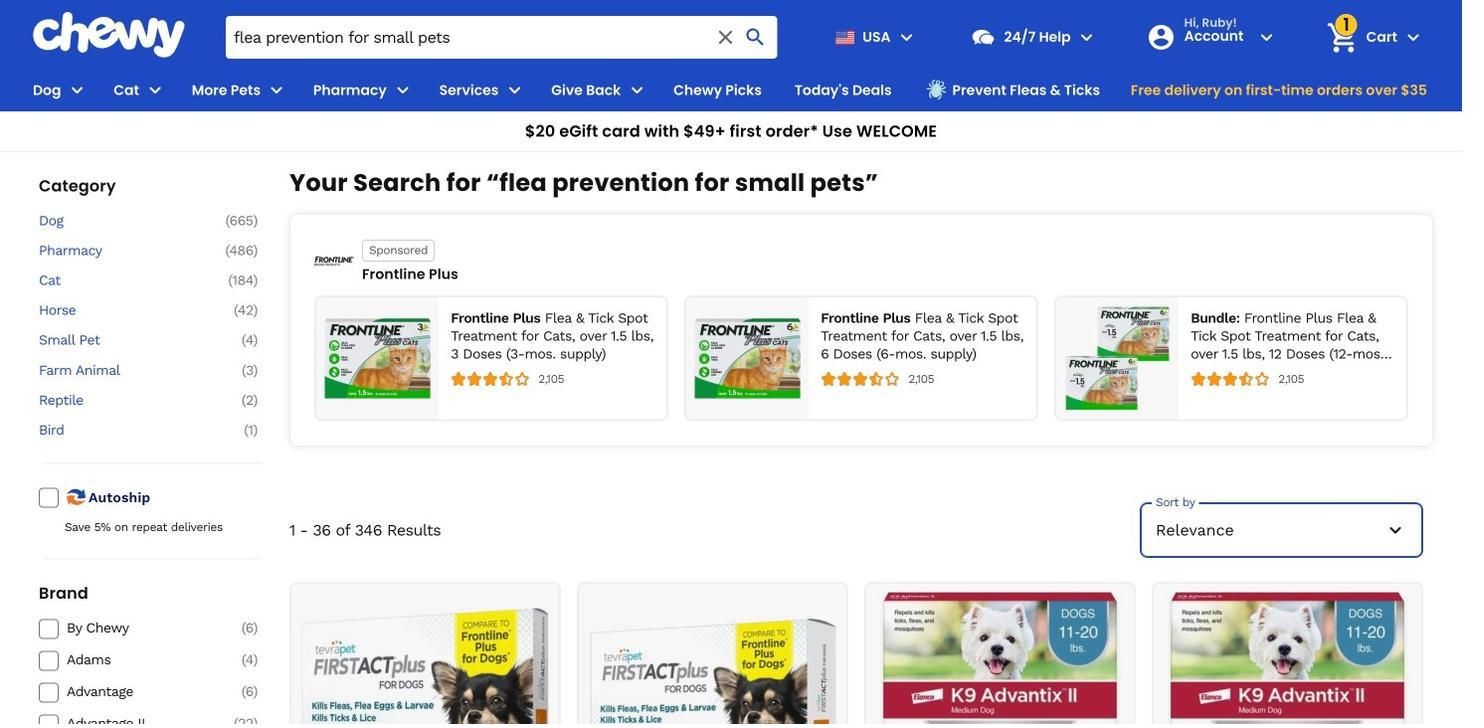 Task type: describe. For each thing, give the bounding box(es) containing it.
2 menu image from the left
[[391, 78, 415, 102]]

delete search image
[[714, 25, 738, 49]]

site banner
[[0, 0, 1463, 152]]

2 menu image from the left
[[265, 78, 289, 102]]

cart menu image
[[1402, 25, 1426, 49]]

chewy support image
[[971, 24, 997, 50]]

chewy home image
[[32, 12, 186, 58]]

tevrapet firstact plus flea & tick treatment for dogs, 6 - 22lbs, 3 doses (3-mos. supply) image
[[302, 592, 549, 724]]

3 menu image from the left
[[625, 78, 649, 102]]

1 menu image from the left
[[143, 78, 167, 102]]



Task type: locate. For each thing, give the bounding box(es) containing it.
1 horizontal spatial menu image
[[265, 78, 289, 102]]

1 menu image from the left
[[65, 78, 89, 102]]

menu image
[[143, 78, 167, 102], [391, 78, 415, 102], [503, 78, 527, 102]]

Search text field
[[226, 16, 778, 58]]

menu image
[[65, 78, 89, 102], [265, 78, 289, 102], [625, 78, 649, 102]]

frontline plus flea & tick spot treatment for cats, over 1.5 lbs, 6 doses (6-mos. supply) image
[[695, 305, 801, 412]]

items image
[[1325, 20, 1360, 55]]

2 horizontal spatial menu image
[[625, 78, 649, 102]]

0 horizontal spatial menu image
[[143, 78, 167, 102]]

account menu image
[[1255, 25, 1279, 49]]

k9 advantix ii flea & tick spot treatment for dogs, 11-20 lbs, 4 doses (4-mos. supply) image
[[1165, 592, 1411, 724]]

1 horizontal spatial menu image
[[391, 78, 415, 102]]

submit search image
[[744, 25, 768, 49]]

0 horizontal spatial menu image
[[65, 78, 89, 102]]

tevrapet firstact plus flea & tick treatment for dogs, 6 - 22lbs, 6 doses (6-mos. supply) image
[[590, 592, 836, 724]]

frontline plus flea & tick spot treatment for cats, over 1.5 lbs, 3 doses (3-mos. supply) image
[[324, 305, 431, 412]]

help menu image
[[1075, 25, 1099, 49]]

header image image
[[314, 241, 354, 281]]

change region menu image
[[895, 25, 919, 49]]

3 menu image from the left
[[503, 78, 527, 102]]

Product search field
[[226, 16, 778, 58]]

list
[[314, 296, 1409, 422]]

2 horizontal spatial menu image
[[503, 78, 527, 102]]

k9 advantix ii flea & tick spot treatment for dogs, 11-20 lbs, 6 doses (6-mos. supply) image
[[877, 592, 1124, 724]]



Task type: vqa. For each thing, say whether or not it's contained in the screenshot.
Site banner
yes



